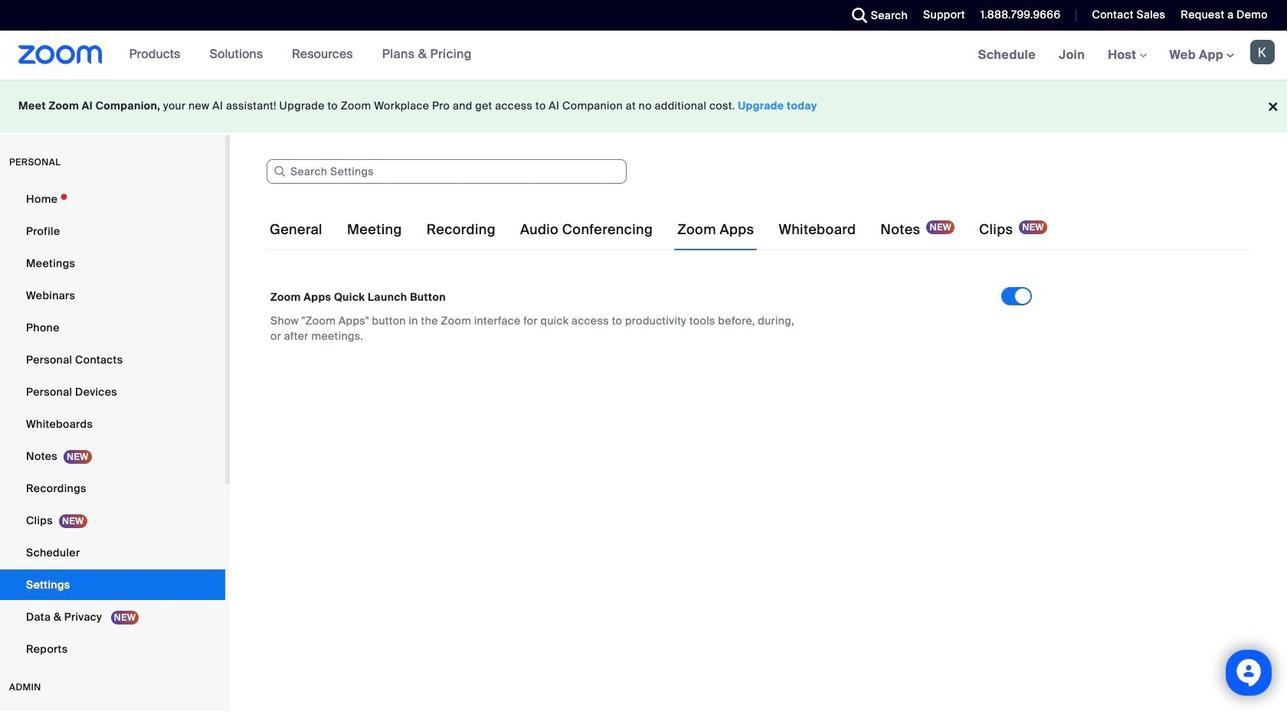 Task type: vqa. For each thing, say whether or not it's contained in the screenshot.
"Get started"
no



Task type: describe. For each thing, give the bounding box(es) containing it.
Search Settings text field
[[267, 159, 627, 184]]

personal menu menu
[[0, 184, 225, 667]]



Task type: locate. For each thing, give the bounding box(es) containing it.
zoom logo image
[[18, 45, 102, 64]]

profile picture image
[[1251, 40, 1275, 64]]

meetings navigation
[[967, 31, 1287, 80]]

product information navigation
[[118, 31, 483, 80]]

tabs of my account settings page tab list
[[267, 208, 1050, 251]]

footer
[[0, 80, 1287, 133]]

banner
[[0, 31, 1287, 80]]



